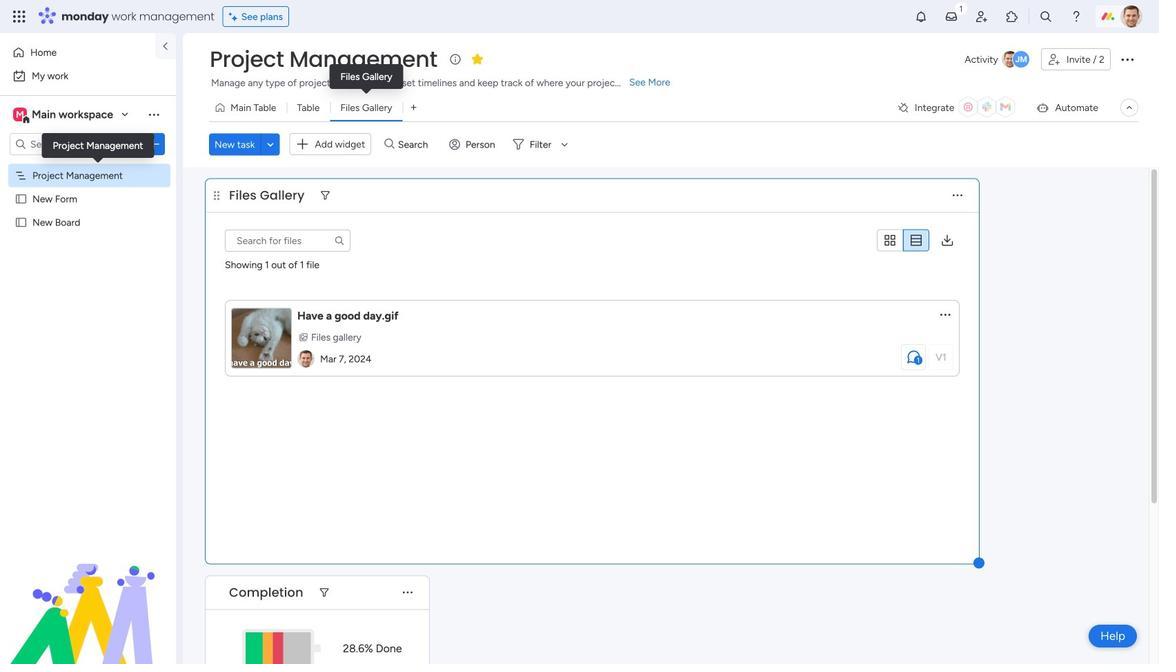Task type: describe. For each thing, give the bounding box(es) containing it.
workspace options image
[[147, 107, 161, 121]]

monday marketplace image
[[1006, 10, 1019, 23]]

invite members image
[[975, 10, 989, 23]]

more dots image
[[953, 191, 963, 201]]

1 vertical spatial option
[[8, 65, 168, 87]]

add view image
[[411, 103, 417, 113]]

v2 search image
[[385, 137, 395, 152]]

search everything image
[[1039, 10, 1053, 23]]

notifications image
[[915, 10, 928, 23]]

angle down image
[[267, 139, 274, 150]]

public board image
[[14, 193, 28, 206]]

arrow down image
[[556, 136, 573, 153]]

Search for files search field
[[225, 230, 351, 252]]

workspace image
[[13, 107, 27, 122]]

search image
[[334, 235, 345, 246]]

workspace selection element
[[13, 106, 115, 124]]

options image
[[1119, 51, 1136, 68]]

dapulse drag handle 3 image
[[214, 191, 219, 201]]



Task type: vqa. For each thing, say whether or not it's contained in the screenshot.
v2 board relation small icon on the bottom of page
no



Task type: locate. For each thing, give the bounding box(es) containing it.
download image
[[941, 234, 955, 247]]

option
[[8, 41, 147, 63], [8, 65, 168, 87], [0, 163, 176, 166]]

more dots image
[[403, 588, 413, 598]]

gallery layout group
[[877, 229, 930, 252]]

None field
[[206, 45, 441, 74], [226, 187, 308, 205], [226, 584, 307, 602], [206, 45, 441, 74], [226, 187, 308, 205], [226, 584, 307, 602]]

0 vertical spatial option
[[8, 41, 147, 63]]

Search field
[[395, 135, 436, 154]]

public board image
[[14, 216, 28, 229]]

select product image
[[12, 10, 26, 23]]

Search in workspace field
[[29, 136, 115, 152]]

remove from favorites image
[[471, 52, 484, 66]]

2 vertical spatial option
[[0, 163, 176, 166]]

None search field
[[225, 230, 351, 252]]

see plans image
[[229, 9, 241, 24]]

lottie animation image
[[0, 525, 176, 665]]

show board description image
[[447, 52, 464, 66]]

update feed image
[[945, 10, 959, 23]]

lottie animation element
[[0, 525, 176, 665]]

collapse board header image
[[1124, 102, 1135, 113]]

main content
[[183, 167, 1160, 665]]

list box
[[0, 161, 176, 421]]

1 image
[[955, 1, 968, 16]]

options image
[[147, 137, 161, 151]]

help image
[[1070, 10, 1084, 23]]

terry turtle image
[[1121, 6, 1143, 28]]



